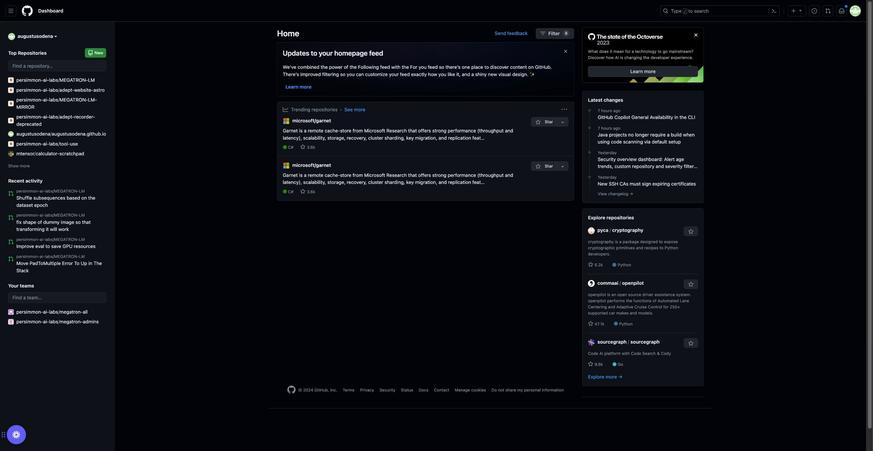 Task type: vqa. For each thing, say whether or not it's contained in the screenshot.
FEATURE RELEASE LABEL: BETA element at the bottom
no



Task type: locate. For each thing, give the bounding box(es) containing it.
2 open pull request image from the top
[[8, 239, 14, 245]]

github logo image
[[588, 33, 663, 46]]

2 @microsoft profile image from the top
[[283, 162, 290, 169]]

graph image
[[283, 107, 288, 112]]

@augustusodena image
[[8, 33, 15, 40]]

1 dot fill image from the top
[[587, 125, 592, 131]]

2 add this repository to a list image from the top
[[560, 164, 566, 169]]

0 vertical spatial add this repository to a list image
[[560, 120, 566, 125]]

dot fill image
[[587, 108, 592, 113], [587, 150, 592, 155]]

star image for @sourcegraph profile icon
[[588, 362, 594, 367]]

add this repository to a list image for first '@microsoft profile' 'icon'
[[560, 120, 566, 125]]

0 vertical spatial dot fill image
[[587, 108, 592, 113]]

star image
[[536, 120, 541, 125], [588, 321, 594, 327], [588, 362, 594, 367]]

repo details element
[[283, 145, 531, 151], [283, 189, 531, 195]]

2 vertical spatial star image
[[588, 362, 594, 367]]

1 vertical spatial star this repository image
[[688, 341, 694, 346]]

filter image
[[540, 31, 546, 36]]

dot fill image
[[587, 125, 592, 131], [587, 174, 592, 180]]

star image
[[300, 145, 306, 150], [536, 164, 541, 169], [300, 189, 306, 194], [588, 262, 594, 268]]

augustusodena.github.io image
[[8, 131, 14, 137]]

tool use image
[[8, 141, 14, 147]]

1 open pull request image from the top
[[8, 191, 14, 196]]

1 vertical spatial open pull request image
[[8, 239, 14, 245]]

2 star this repository image from the top
[[688, 341, 694, 346]]

add this repository to a list image
[[560, 120, 566, 125], [560, 164, 566, 169]]

1 vertical spatial repo details element
[[283, 189, 531, 195]]

1 vertical spatial star image
[[588, 321, 594, 327]]

open pull request image
[[8, 215, 14, 221], [8, 239, 14, 245]]

notifications image
[[839, 8, 845, 14]]

repo details element for first '@microsoft profile' 'icon' from the bottom of the page
[[283, 189, 531, 195]]

1 vertical spatial dot fill image
[[587, 174, 592, 180]]

@microsoft profile image
[[283, 118, 290, 125], [283, 162, 290, 169]]

homepage image
[[22, 5, 33, 16]]

repo details element for first '@microsoft profile' 'icon'
[[283, 145, 531, 151]]

0 vertical spatial dot fill image
[[587, 125, 592, 131]]

1 vertical spatial dot fill image
[[587, 150, 592, 155]]

x image
[[563, 49, 569, 54]]

add this repository to a list image for first '@microsoft profile' 'icon' from the bottom of the page
[[560, 164, 566, 169]]

Find a team… text field
[[8, 293, 106, 303]]

open pull request image
[[8, 191, 14, 196], [8, 256, 14, 262]]

star this repository image
[[688, 229, 694, 235], [688, 341, 694, 346]]

1 star this repository image from the top
[[688, 229, 694, 235]]

megatron lm image
[[8, 78, 14, 83]]

adept website astro image
[[8, 87, 14, 93]]

adept recorder deprecated image
[[8, 118, 14, 123]]

0 vertical spatial open pull request image
[[8, 191, 14, 196]]

Teams search field
[[8, 293, 106, 303]]

1 vertical spatial @microsoft profile image
[[283, 162, 290, 169]]

1 dot fill image from the top
[[587, 108, 592, 113]]

2 repo details element from the top
[[283, 189, 531, 195]]

plus image
[[791, 8, 797, 14]]

1 repo details element from the top
[[283, 145, 531, 151]]

move image
[[1, 431, 3, 439]]

0 vertical spatial star this repository image
[[688, 229, 694, 235]]

0 vertical spatial repo details element
[[283, 145, 531, 151]]

0 vertical spatial @microsoft profile image
[[283, 118, 290, 125]]

star this repository image for the @pyca profile image
[[688, 229, 694, 235]]

0 vertical spatial open pull request image
[[8, 215, 14, 221]]

close image
[[693, 32, 699, 38]]

1 vertical spatial open pull request image
[[8, 256, 14, 262]]

1 add this repository to a list image from the top
[[560, 120, 566, 125]]

1 vertical spatial add this repository to a list image
[[560, 164, 566, 169]]



Task type: describe. For each thing, give the bounding box(es) containing it.
star image for @commaai profile image
[[588, 321, 594, 327]]

@pyca profile image
[[588, 228, 595, 234]]

move image
[[3, 431, 6, 439]]

feed item heading menu image
[[562, 107, 567, 112]]

@commaai profile image
[[588, 280, 595, 287]]

Top Repositories search field
[[8, 61, 106, 71]]

2 dot fill image from the top
[[587, 150, 592, 155]]

star this repository image for @sourcegraph profile icon
[[688, 341, 694, 346]]

2 dot fill image from the top
[[587, 174, 592, 180]]

explore repositories navigation
[[582, 209, 704, 387]]

megatron admins image
[[8, 320, 14, 325]]

1 open pull request image from the top
[[8, 215, 14, 221]]

megatron all image
[[8, 310, 14, 315]]

calculator scratchpad image
[[8, 151, 14, 157]]

explore element
[[582, 27, 704, 398]]

2 open pull request image from the top
[[8, 256, 14, 262]]

command palette image
[[771, 8, 777, 14]]

git pull request image
[[825, 8, 831, 14]]

Find a repository… text field
[[8, 61, 106, 71]]

star this repository image
[[688, 282, 694, 287]]

@sourcegraph profile image
[[588, 339, 595, 346]]

0 vertical spatial star image
[[536, 120, 541, 125]]

megatron lm mirror image
[[8, 101, 14, 106]]

triangle down image
[[798, 8, 803, 13]]

record a loom image
[[12, 431, 20, 439]]

issue opened image
[[812, 8, 817, 14]]

homepage image
[[287, 386, 296, 394]]

1 @microsoft profile image from the top
[[283, 118, 290, 125]]



